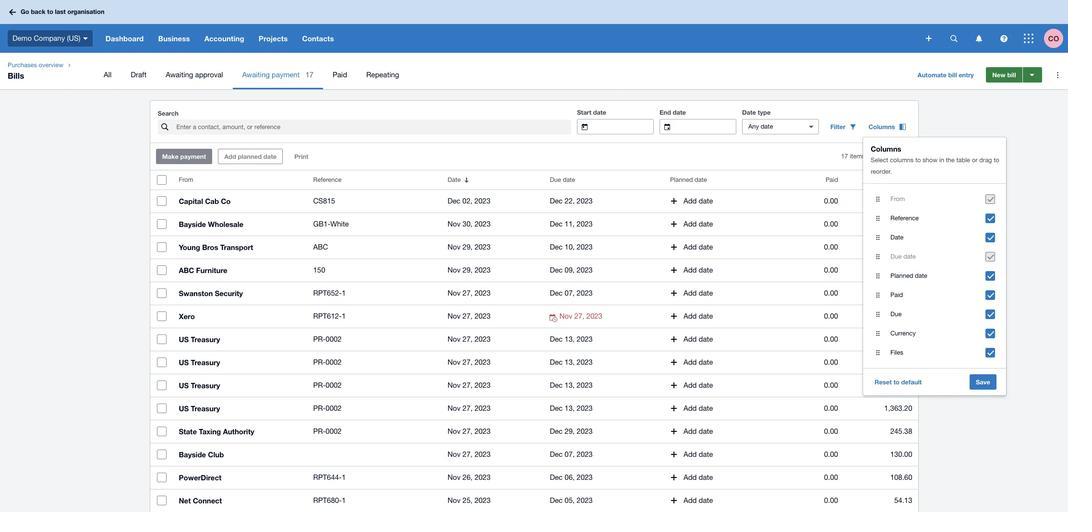 Task type: vqa. For each thing, say whether or not it's contained in the screenshot.


Task type: describe. For each thing, give the bounding box(es) containing it.
approval
[[195, 71, 223, 79]]

bill for automate
[[948, 71, 957, 79]]

rpt652-1 link
[[313, 288, 436, 299]]

pr-0002 for 695.23
[[313, 335, 342, 343]]

type
[[758, 108, 771, 116]]

0.00 for 840.00
[[824, 220, 838, 228]]

72.70
[[894, 381, 912, 389]]

business
[[158, 34, 190, 43]]

dec 22, 2023
[[550, 197, 593, 205]]

cs815
[[313, 197, 335, 205]]

13, for 72.70
[[565, 381, 575, 389]]

demo company (us) button
[[0, 24, 98, 53]]

go back to last organisation link
[[6, 3, 110, 21]]

default
[[901, 378, 922, 386]]

1 horizontal spatial svg image
[[926, 36, 932, 41]]

contacts
[[302, 34, 334, 43]]

club
[[208, 450, 224, 459]]

add date for 242.00
[[683, 197, 713, 205]]

date type
[[742, 108, 771, 116]]

us treasury link for 72.70
[[173, 374, 307, 397]]

co button
[[1044, 24, 1068, 53]]

add date button for 130.00
[[662, 445, 721, 464]]

dec for 72.70
[[550, 381, 563, 389]]

menu inside bills navigation
[[94, 60, 904, 89]]

filter button
[[825, 119, 863, 134]]

27, for 29.00
[[463, 312, 473, 320]]

make payment
[[162, 153, 206, 160]]

new bill button
[[986, 67, 1022, 83]]

columns for columns
[[869, 123, 895, 131]]

svg image inside go back to last organisation link
[[9, 9, 16, 15]]

connect
[[193, 496, 222, 505]]

add date for 125.03
[[683, 243, 713, 251]]

nov for 245.38
[[448, 427, 461, 435]]

gb1-white
[[313, 220, 349, 228]]

nov 27, 2023 for 245.38
[[448, 427, 491, 435]]

items
[[850, 153, 865, 160]]

purchases overview link
[[4, 60, 67, 70]]

new bill
[[992, 71, 1016, 79]]

add date button for 513.47
[[662, 353, 721, 372]]

payment for make payment
[[180, 153, 206, 160]]

entry
[[959, 71, 974, 79]]

130.00
[[890, 450, 912, 458]]

17 items | 10,291.84 usd
[[841, 153, 912, 160]]

cab
[[205, 197, 219, 205]]

gb1-
[[313, 220, 330, 228]]

0.00 for 513.47
[[824, 358, 838, 366]]

files
[[890, 349, 903, 356]]

27, for 245.38
[[463, 427, 473, 435]]

add date button for 54.13
[[662, 491, 721, 510]]

pr- for 1,363.20
[[313, 404, 326, 412]]

planned inside button
[[670, 176, 693, 183]]

us for 513.47
[[179, 358, 189, 367]]

back
[[31, 8, 45, 15]]

bayside for bayside club
[[179, 450, 206, 459]]

us treasury for 695.23
[[179, 335, 220, 344]]

dec for 125.03
[[550, 243, 563, 251]]

planned
[[238, 153, 262, 160]]

pr-0002 link for 245.38
[[313, 426, 436, 437]]

purchases overview
[[8, 61, 63, 69]]

Start date field
[[595, 120, 653, 134]]

banner containing co
[[0, 0, 1068, 53]]

reset to default
[[875, 378, 922, 386]]

all link
[[94, 60, 121, 89]]

0002 for 72.70
[[326, 381, 342, 389]]

planned date inside the columns group
[[890, 272, 927, 279]]

purchases
[[8, 61, 37, 69]]

695.23
[[890, 335, 912, 343]]

in
[[939, 156, 944, 164]]

capital
[[179, 197, 203, 205]]

add for 54.13
[[683, 496, 697, 504]]

the
[[946, 156, 955, 164]]

paid inside the columns group
[[890, 291, 903, 299]]

state taxing authority
[[179, 427, 254, 436]]

automate
[[918, 71, 947, 79]]

treasury for 1,363.20
[[191, 404, 220, 413]]

0.00 for 72.70
[[824, 381, 838, 389]]

End date field
[[678, 120, 736, 134]]

due up the currency
[[890, 311, 902, 318]]

demo company (us)
[[12, 34, 81, 42]]

swanston
[[179, 289, 213, 298]]

repeating link
[[357, 60, 409, 89]]

bills
[[8, 71, 24, 81]]

awaiting approval
[[166, 71, 223, 79]]

wholesale
[[208, 220, 243, 228]]

dec 02, 2023
[[448, 197, 490, 205]]

cs815 link
[[313, 195, 436, 207]]

add inside popup button
[[224, 153, 236, 160]]

add for 513.47
[[683, 358, 697, 366]]

22,
[[565, 197, 575, 205]]

29, for young bros transport
[[463, 243, 473, 251]]

add date for 245.38
[[683, 427, 713, 435]]

29.00
[[894, 312, 912, 320]]

save
[[976, 378, 990, 386]]

dec 13, 2023 for 1,363.20
[[550, 404, 593, 412]]

nov 27, 2023 for 130.00
[[448, 450, 491, 458]]

reset to default button
[[869, 374, 928, 390]]

payment for awaiting payment
[[272, 71, 300, 79]]

add date for 840.00
[[683, 220, 713, 228]]

automate bill entry
[[918, 71, 974, 79]]

reference button
[[307, 170, 442, 190]]

nov for 130.00
[[448, 450, 461, 458]]

taxing
[[199, 427, 221, 436]]

dec for 130.00
[[550, 450, 563, 458]]

09,
[[565, 266, 575, 274]]

bros
[[202, 243, 218, 252]]

due button
[[844, 170, 918, 190]]

xero
[[179, 312, 195, 321]]

bayside club
[[179, 450, 224, 459]]

capital cab co link
[[173, 190, 307, 213]]

add date for 59.54
[[683, 289, 713, 297]]

dec 11, 2023
[[550, 220, 593, 228]]

add for 108.60
[[683, 473, 697, 481]]

|
[[867, 153, 868, 160]]

pr- for 695.23
[[313, 335, 326, 343]]

add for 59.54
[[683, 289, 697, 297]]

dec 13, 2023 for 513.47
[[550, 358, 593, 366]]

27, for 695.23
[[463, 335, 473, 343]]

dec for 242.00
[[550, 197, 563, 205]]

rpt612-1
[[313, 312, 346, 320]]

add date for 695.23
[[683, 335, 713, 343]]

make payment button
[[156, 149, 212, 164]]

demo
[[12, 34, 32, 42]]

dec 07, 2023 for bayside club
[[550, 450, 593, 458]]

nov 30, 2023
[[448, 220, 491, 228]]

projects
[[259, 34, 288, 43]]

paid for paid link at the top left of the page
[[333, 71, 347, 79]]

add for 72.70
[[683, 381, 697, 389]]

authority
[[223, 427, 254, 436]]

bill for new
[[1007, 71, 1016, 79]]

abc for abc furniture
[[179, 266, 194, 275]]

reference inside the columns group
[[890, 215, 919, 222]]

840.00
[[890, 220, 912, 228]]

27, for 72.70
[[463, 381, 473, 389]]

transport
[[220, 243, 253, 252]]

swanston security link
[[173, 282, 307, 305]]

pr-0002 for 245.38
[[313, 427, 342, 435]]

add date button for 72.70
[[662, 376, 721, 395]]

planned inside the columns group
[[890, 272, 913, 279]]

abc furniture link
[[173, 259, 307, 282]]

company
[[34, 34, 65, 42]]

date inside button
[[563, 176, 575, 183]]

0002 for 695.23
[[326, 335, 342, 343]]

0.00 for 29.00
[[824, 312, 838, 320]]

usd
[[899, 153, 912, 160]]

print
[[294, 153, 308, 160]]

abc furniture
[[179, 266, 227, 275]]

paid for paid 'button' at the right
[[826, 176, 838, 183]]

nov for 72.70
[[448, 381, 461, 389]]

from button
[[173, 170, 307, 190]]

150
[[313, 266, 325, 274]]

from inside the columns group
[[890, 195, 905, 203]]

co
[[1048, 34, 1059, 42]]

0.00 for 108.60
[[824, 473, 838, 481]]

all
[[104, 71, 112, 79]]

0.00 for 1,363.20
[[824, 404, 838, 412]]

nov 27, 2023 for 72.70
[[448, 381, 491, 389]]

abc for abc
[[313, 243, 328, 251]]

select
[[871, 156, 888, 164]]

29, for abc furniture
[[463, 266, 473, 274]]

pr- for 72.70
[[313, 381, 326, 389]]

0002 for 1,363.20
[[326, 404, 342, 412]]

10,
[[565, 243, 575, 251]]

add for 1,150.00
[[683, 266, 697, 274]]

abc link
[[313, 241, 436, 253]]

reference inside button
[[313, 176, 342, 183]]

svg image inside demo company (us) popup button
[[83, 37, 88, 40]]

add date for 513.47
[[683, 358, 713, 366]]

0.00 for 54.13
[[824, 496, 838, 504]]

rpt644-1
[[313, 473, 346, 481]]



Task type: locate. For each thing, give the bounding box(es) containing it.
0.00 for 1,150.00
[[824, 266, 838, 274]]

nov for 29.00
[[448, 312, 461, 320]]

6 add date from the top
[[683, 312, 713, 320]]

5 pr-0002 link from the top
[[313, 426, 436, 437]]

payment inside button
[[180, 153, 206, 160]]

4 13, from the top
[[565, 404, 575, 412]]

2 add date from the top
[[683, 220, 713, 228]]

us treasury link up the authority at the bottom
[[173, 397, 307, 420]]

1 pr- from the top
[[313, 335, 326, 343]]

3 treasury from the top
[[191, 381, 220, 390]]

svg image
[[9, 9, 16, 15], [950, 35, 957, 42], [926, 36, 932, 41]]

2 add date button from the top
[[662, 215, 721, 234]]

date inside button
[[695, 176, 707, 183]]

due down "125.03" at the top right of the page
[[890, 253, 902, 260]]

date button
[[442, 170, 544, 190]]

save button
[[970, 374, 996, 390]]

add date for 29.00
[[683, 312, 713, 320]]

Date type field
[[743, 120, 801, 134]]

3 dec 13, 2023 from the top
[[550, 381, 593, 389]]

30,
[[463, 220, 473, 228]]

us treasury for 513.47
[[179, 358, 220, 367]]

9 0.00 from the top
[[824, 381, 838, 389]]

planned date inside button
[[670, 176, 707, 183]]

add date button for 245.38
[[662, 422, 721, 441]]

us for 72.70
[[179, 381, 189, 390]]

to inside button
[[894, 378, 900, 386]]

0.00 for 695.23
[[824, 335, 838, 343]]

1 vertical spatial planned
[[890, 272, 913, 279]]

0 vertical spatial planned date
[[670, 176, 707, 183]]

4 treasury from the top
[[191, 404, 220, 413]]

9 add date button from the top
[[662, 376, 721, 395]]

7 add date button from the top
[[662, 330, 721, 349]]

07, for swanston security
[[565, 289, 575, 297]]

10 add date from the top
[[683, 404, 713, 412]]

4 1 from the top
[[342, 496, 346, 504]]

us treasury for 1,363.20
[[179, 404, 220, 413]]

us treasury link for 1,363.20
[[173, 397, 307, 420]]

1 horizontal spatial abc
[[313, 243, 328, 251]]

list of all the bills element
[[150, 170, 918, 512]]

1 for net connect
[[342, 496, 346, 504]]

due up dec 22, 2023 on the top of the page
[[550, 176, 561, 183]]

nov 27, 2023
[[448, 289, 491, 297], [448, 312, 491, 320], [559, 312, 602, 320], [448, 335, 491, 343], [448, 358, 491, 366], [448, 381, 491, 389], [448, 404, 491, 412], [448, 427, 491, 435], [448, 450, 491, 458]]

1 down rpt644-1 in the bottom left of the page
[[342, 496, 346, 504]]

add for 29.00
[[683, 312, 697, 320]]

abc down gb1-
[[313, 243, 328, 251]]

date up "125.03" at the top right of the page
[[890, 234, 903, 241]]

overdue icon image
[[550, 314, 559, 322]]

4 pr-0002 from the top
[[313, 404, 342, 412]]

us treasury link for 513.47
[[173, 351, 307, 374]]

pr-0002 link for 72.70
[[313, 380, 436, 391]]

add for 695.23
[[683, 335, 697, 343]]

menu containing all
[[94, 60, 904, 89]]

11 add date button from the top
[[662, 422, 721, 441]]

to right drag
[[994, 156, 999, 164]]

dec for 108.60
[[550, 473, 563, 481]]

2 0.00 from the top
[[824, 220, 838, 228]]

nov
[[448, 220, 461, 228], [448, 243, 461, 251], [448, 266, 461, 274], [448, 289, 461, 297], [448, 312, 461, 320], [559, 312, 572, 320], [448, 335, 461, 343], [448, 358, 461, 366], [448, 381, 461, 389], [448, 404, 461, 412], [448, 427, 461, 435], [448, 450, 461, 458], [448, 473, 461, 481], [448, 496, 461, 504]]

accounting
[[204, 34, 244, 43]]

2 vertical spatial paid
[[890, 291, 903, 299]]

dec 13, 2023 for 695.23
[[550, 335, 593, 343]]

add for 245.38
[[683, 427, 697, 435]]

2 nov 29, 2023 from the top
[[448, 266, 491, 274]]

dec for 59.54
[[550, 289, 563, 297]]

dec 07, 2023 up dec 06, 2023
[[550, 450, 593, 458]]

5 pr-0002 from the top
[[313, 427, 342, 435]]

us treasury link up state taxing authority link
[[173, 374, 307, 397]]

dec 07, 2023 down dec 09, 2023
[[550, 289, 593, 297]]

1 vertical spatial dec 07, 2023
[[550, 450, 593, 458]]

nov 27, 2023 for 1,363.20
[[448, 404, 491, 412]]

4 us treasury link from the top
[[173, 397, 307, 420]]

automate bill entry button
[[912, 67, 980, 83]]

1 vertical spatial abc
[[179, 266, 194, 275]]

add date button for 840.00
[[662, 215, 721, 234]]

5 add date from the top
[[683, 289, 713, 297]]

242.00
[[890, 197, 912, 205]]

us for 695.23
[[179, 335, 189, 344]]

2 13, from the top
[[565, 358, 575, 366]]

add for 125.03
[[683, 243, 697, 251]]

17 left "items"
[[841, 153, 848, 160]]

4 0.00 from the top
[[824, 266, 838, 274]]

dec 05, 2023
[[550, 496, 593, 504]]

2 07, from the top
[[565, 450, 575, 458]]

2 pr-0002 from the top
[[313, 358, 342, 366]]

1 pr-0002 link from the top
[[313, 334, 436, 345]]

due inside button
[[901, 176, 912, 183]]

1 vertical spatial paid
[[826, 176, 838, 183]]

1,150.00
[[884, 266, 912, 274]]

4 us treasury from the top
[[179, 404, 220, 413]]

0 vertical spatial abc
[[313, 243, 328, 251]]

17 left paid link at the top left of the page
[[305, 71, 313, 79]]

2 us treasury link from the top
[[173, 351, 307, 374]]

due date inside button
[[550, 176, 575, 183]]

4 add date button from the top
[[662, 261, 721, 280]]

26,
[[463, 473, 473, 481]]

0.00 for 125.03
[[824, 243, 838, 251]]

3 0.00 from the top
[[824, 243, 838, 251]]

projects button
[[251, 24, 295, 53]]

0 vertical spatial nov 29, 2023
[[448, 243, 491, 251]]

513.47
[[890, 358, 912, 366]]

bayside club link
[[173, 443, 307, 466]]

bill inside new bill button
[[1007, 71, 1016, 79]]

payment right make
[[180, 153, 206, 160]]

2 horizontal spatial svg image
[[950, 35, 957, 42]]

0 horizontal spatial svg image
[[9, 9, 16, 15]]

dec 06, 2023
[[550, 473, 593, 481]]

Search field
[[175, 120, 571, 134]]

add date button for 1,150.00
[[662, 261, 721, 280]]

from up the 840.00
[[890, 195, 905, 203]]

state taxing authority link
[[173, 420, 307, 443]]

0.00 for 242.00
[[824, 197, 838, 205]]

4 0002 from the top
[[326, 404, 342, 412]]

2 us treasury from the top
[[179, 358, 220, 367]]

pr-0002 link for 1,363.20
[[313, 403, 436, 414]]

4 pr- from the top
[[313, 404, 326, 412]]

dec 07, 2023 for swanston security
[[550, 289, 593, 297]]

10 add date button from the top
[[662, 399, 721, 418]]

reference down 242.00
[[890, 215, 919, 222]]

new
[[992, 71, 1006, 79]]

menu
[[94, 60, 904, 89]]

05,
[[565, 496, 575, 504]]

6 0.00 from the top
[[824, 312, 838, 320]]

3 add date from the top
[[683, 243, 713, 251]]

treasury for 513.47
[[191, 358, 220, 367]]

1 for powerdirect
[[342, 473, 346, 481]]

1 vertical spatial reference
[[890, 215, 919, 222]]

27, for 130.00
[[463, 450, 473, 458]]

awaiting left approval
[[166, 71, 193, 79]]

0 vertical spatial paid
[[333, 71, 347, 79]]

dec for 1,150.00
[[550, 266, 563, 274]]

1 vertical spatial planned date
[[890, 272, 927, 279]]

17 for 17
[[305, 71, 313, 79]]

8 add date from the top
[[683, 358, 713, 366]]

1 vertical spatial 17
[[841, 153, 848, 160]]

columns inside button
[[869, 123, 895, 131]]

1 treasury from the top
[[191, 335, 220, 344]]

awaiting down projects dropdown button
[[242, 71, 270, 79]]

1 horizontal spatial bill
[[1007, 71, 1016, 79]]

07, down 09,
[[565, 289, 575, 297]]

nov 29, 2023 for abc furniture
[[448, 266, 491, 274]]

pr- for 513.47
[[313, 358, 326, 366]]

repeating
[[366, 71, 399, 79]]

4 add date from the top
[[683, 266, 713, 274]]

banner
[[0, 0, 1068, 53]]

to right the reset on the right of page
[[894, 378, 900, 386]]

planned
[[670, 176, 693, 183], [890, 272, 913, 279]]

bayside inside bayside wholesale link
[[179, 220, 206, 228]]

add date for 72.70
[[683, 381, 713, 389]]

1 up rpt680-1
[[342, 473, 346, 481]]

1 us from the top
[[179, 335, 189, 344]]

1 vertical spatial payment
[[180, 153, 206, 160]]

0 vertical spatial from
[[179, 176, 193, 183]]

1 1 from the top
[[342, 289, 346, 297]]

bills navigation
[[0, 53, 1068, 89]]

0 vertical spatial dec 07, 2023
[[550, 289, 593, 297]]

5 0.00 from the top
[[824, 289, 838, 297]]

1 horizontal spatial reference
[[890, 215, 919, 222]]

due date down "125.03" at the top right of the page
[[890, 253, 916, 260]]

accounting button
[[197, 24, 251, 53]]

1 horizontal spatial planned date
[[890, 272, 927, 279]]

overview
[[39, 61, 63, 69]]

1 0002 from the top
[[326, 335, 342, 343]]

17 inside bills navigation
[[305, 71, 313, 79]]

108.60
[[890, 473, 912, 481]]

3 us treasury link from the top
[[173, 374, 307, 397]]

paid button
[[781, 170, 844, 190]]

rpt612-1 link
[[313, 311, 436, 322]]

1 0.00 from the top
[[824, 197, 838, 205]]

bill inside automate bill entry popup button
[[948, 71, 957, 79]]

1 horizontal spatial date
[[742, 108, 756, 116]]

3 13, from the top
[[565, 381, 575, 389]]

1 vertical spatial due date
[[890, 253, 916, 260]]

due down 'columns'
[[901, 176, 912, 183]]

awaiting for awaiting approval
[[166, 71, 193, 79]]

14 add date from the top
[[683, 496, 713, 504]]

nov for 54.13
[[448, 496, 461, 504]]

0 horizontal spatial date
[[448, 176, 461, 183]]

2 us from the top
[[179, 358, 189, 367]]

add date for 130.00
[[683, 450, 713, 458]]

add for 1,363.20
[[683, 404, 697, 412]]

0 vertical spatial reference
[[313, 176, 342, 183]]

nov for 125.03
[[448, 243, 461, 251]]

add
[[224, 153, 236, 160], [683, 197, 697, 205], [683, 220, 697, 228], [683, 243, 697, 251], [683, 266, 697, 274], [683, 289, 697, 297], [683, 312, 697, 320], [683, 335, 697, 343], [683, 358, 697, 366], [683, 381, 697, 389], [683, 404, 697, 412], [683, 427, 697, 435], [683, 450, 697, 458], [683, 473, 697, 481], [683, 496, 697, 504]]

1 horizontal spatial 17
[[841, 153, 848, 160]]

0 vertical spatial date
[[742, 108, 756, 116]]

1 add date button from the top
[[662, 192, 721, 211]]

2 bayside from the top
[[179, 450, 206, 459]]

1 awaiting from the left
[[166, 71, 193, 79]]

table
[[956, 156, 970, 164]]

8 add date button from the top
[[662, 353, 721, 372]]

12 add date from the top
[[683, 450, 713, 458]]

3 0002 from the top
[[326, 381, 342, 389]]

nov for 513.47
[[448, 358, 461, 366]]

1 horizontal spatial paid
[[826, 176, 838, 183]]

rpt652-1
[[313, 289, 346, 297]]

1 horizontal spatial payment
[[272, 71, 300, 79]]

bill right new
[[1007, 71, 1016, 79]]

3 pr-0002 from the top
[[313, 381, 342, 389]]

2 pr-0002 link from the top
[[313, 357, 436, 368]]

co
[[221, 197, 231, 205]]

06,
[[565, 473, 575, 481]]

1 vertical spatial nov 29, 2023
[[448, 266, 491, 274]]

bayside down state
[[179, 450, 206, 459]]

bayside inside bayside club link
[[179, 450, 206, 459]]

0 vertical spatial 17
[[305, 71, 313, 79]]

overflow menu image
[[1048, 65, 1067, 84]]

add date for 108.60
[[683, 473, 713, 481]]

11 0.00 from the top
[[824, 427, 838, 435]]

2023
[[474, 197, 490, 205], [577, 197, 593, 205], [475, 220, 491, 228], [577, 220, 593, 228], [475, 243, 491, 251], [577, 243, 593, 251], [475, 266, 491, 274], [577, 266, 593, 274], [475, 289, 491, 297], [577, 289, 593, 297], [475, 312, 491, 320], [586, 312, 602, 320], [475, 335, 491, 343], [577, 335, 593, 343], [475, 358, 491, 366], [577, 358, 593, 366], [475, 381, 491, 389], [577, 381, 593, 389], [475, 404, 491, 412], [577, 404, 593, 412], [475, 427, 491, 435], [577, 427, 593, 435], [475, 450, 491, 458], [577, 450, 593, 458], [475, 473, 491, 481], [577, 473, 593, 481], [475, 496, 491, 504], [577, 496, 593, 504]]

paid inside menu
[[333, 71, 347, 79]]

columns select columns to show in the table or drag to reorder.
[[871, 144, 999, 175]]

1 horizontal spatial awaiting
[[242, 71, 270, 79]]

date inside "button"
[[448, 176, 461, 183]]

or
[[972, 156, 978, 164]]

0 horizontal spatial payment
[[180, 153, 206, 160]]

nov 29, 2023 for young bros transport
[[448, 243, 491, 251]]

(us)
[[67, 34, 81, 42]]

paid link
[[323, 60, 357, 89]]

dec for 1,363.20
[[550, 404, 563, 412]]

end date
[[659, 108, 686, 116]]

awaiting for awaiting payment
[[242, 71, 270, 79]]

07, for bayside club
[[565, 450, 575, 458]]

1 down rpt652-1
[[342, 312, 346, 320]]

nov for 695.23
[[448, 335, 461, 343]]

5 0002 from the top
[[326, 427, 342, 435]]

6 add date button from the top
[[662, 307, 721, 326]]

2 pr- from the top
[[313, 358, 326, 366]]

13 add date button from the top
[[662, 468, 721, 487]]

0 horizontal spatial planned
[[670, 176, 693, 183]]

pr-0002
[[313, 335, 342, 343], [313, 358, 342, 366], [313, 381, 342, 389], [313, 404, 342, 412], [313, 427, 342, 435]]

3 1 from the top
[[342, 473, 346, 481]]

1 nov 29, 2023 from the top
[[448, 243, 491, 251]]

paid inside 'button'
[[826, 176, 838, 183]]

1 horizontal spatial due date
[[890, 253, 916, 260]]

reorder.
[[871, 168, 892, 175]]

net connect
[[179, 496, 222, 505]]

1 vertical spatial 07,
[[565, 450, 575, 458]]

1
[[342, 289, 346, 297], [342, 312, 346, 320], [342, 473, 346, 481], [342, 496, 346, 504]]

from
[[179, 176, 193, 183], [890, 195, 905, 203]]

3 add date button from the top
[[662, 238, 721, 257]]

bayside for bayside wholesale
[[179, 220, 206, 228]]

0 horizontal spatial abc
[[179, 266, 194, 275]]

end
[[659, 108, 671, 116]]

2 vertical spatial 29,
[[565, 427, 575, 435]]

7 0.00 from the top
[[824, 335, 838, 343]]

2 bill from the left
[[1007, 71, 1016, 79]]

07, up 06,
[[565, 450, 575, 458]]

dec 09, 2023
[[550, 266, 593, 274]]

0.00 for 130.00
[[824, 450, 838, 458]]

columns up select
[[871, 144, 901, 153]]

nov 26, 2023
[[448, 473, 491, 481]]

add date for 1,363.20
[[683, 404, 713, 412]]

1 up rpt612-1
[[342, 289, 346, 297]]

0 horizontal spatial from
[[179, 176, 193, 183]]

rpt644-
[[313, 473, 342, 481]]

0 vertical spatial columns
[[869, 123, 895, 131]]

1 us treasury from the top
[[179, 335, 220, 344]]

pr-0002 link for 695.23
[[313, 334, 436, 345]]

columns inside columns select columns to show in the table or drag to reorder.
[[871, 144, 901, 153]]

svg image up the automate
[[926, 36, 932, 41]]

us treasury link
[[173, 328, 307, 351], [173, 351, 307, 374], [173, 374, 307, 397], [173, 397, 307, 420]]

add date button for 29.00
[[662, 307, 721, 326]]

1 vertical spatial date
[[448, 176, 461, 183]]

go
[[21, 8, 29, 15]]

1 vertical spatial bayside
[[179, 450, 206, 459]]

nov for 1,363.20
[[448, 404, 461, 412]]

search
[[158, 109, 178, 117]]

nov for 840.00
[[448, 220, 461, 228]]

svg image
[[1024, 34, 1033, 43], [976, 35, 982, 42], [1000, 35, 1007, 42], [83, 37, 88, 40]]

0 horizontal spatial planned date
[[670, 176, 707, 183]]

2 dec 07, 2023 from the top
[[550, 450, 593, 458]]

payment down the projects
[[272, 71, 300, 79]]

245.38
[[890, 427, 912, 435]]

10,291.84
[[870, 153, 898, 160]]

2 horizontal spatial paid
[[890, 291, 903, 299]]

13, for 1,363.20
[[565, 404, 575, 412]]

0 vertical spatial payment
[[272, 71, 300, 79]]

net connect link
[[173, 489, 307, 512]]

pr-0002 link for 513.47
[[313, 357, 436, 368]]

organisation
[[67, 8, 104, 15]]

1 bill from the left
[[948, 71, 957, 79]]

columns up 10,291.84
[[869, 123, 895, 131]]

abc down young
[[179, 266, 194, 275]]

add date button for 125.03
[[662, 238, 721, 257]]

10 0.00 from the top
[[824, 404, 838, 412]]

2 dec 13, 2023 from the top
[[550, 358, 593, 366]]

13, for 513.47
[[565, 358, 575, 366]]

0 vertical spatial bayside
[[179, 220, 206, 228]]

columns for columns select columns to show in the table or drag to reorder.
[[871, 144, 901, 153]]

12 0.00 from the top
[[824, 450, 838, 458]]

due date inside the columns group
[[890, 253, 916, 260]]

1 dec 13, 2023 from the top
[[550, 335, 593, 343]]

1 horizontal spatial from
[[890, 195, 905, 203]]

to left show
[[915, 156, 921, 164]]

drag
[[979, 156, 992, 164]]

date up dec 02, 2023
[[448, 176, 461, 183]]

13 0.00 from the top
[[824, 473, 838, 481]]

from inside button
[[179, 176, 193, 183]]

date inside the columns group
[[890, 234, 903, 241]]

dec for 695.23
[[550, 335, 563, 343]]

powerdirect link
[[173, 466, 307, 489]]

us treasury
[[179, 335, 220, 344], [179, 358, 220, 367], [179, 381, 220, 390], [179, 404, 220, 413]]

2 1 from the top
[[342, 312, 346, 320]]

swanston security
[[179, 289, 243, 298]]

rpt680-1 link
[[313, 495, 436, 506]]

pr-0002 for 72.70
[[313, 381, 342, 389]]

0 vertical spatial 07,
[[565, 289, 575, 297]]

0 vertical spatial 29,
[[463, 243, 473, 251]]

4 pr-0002 link from the top
[[313, 403, 436, 414]]

1 bayside from the top
[[179, 220, 206, 228]]

pr-0002 for 1,363.20
[[313, 404, 342, 412]]

pr-0002 link
[[313, 334, 436, 345], [313, 357, 436, 368], [313, 380, 436, 391], [313, 403, 436, 414], [313, 426, 436, 437]]

4 dec 13, 2023 from the top
[[550, 404, 593, 412]]

3 pr-0002 link from the top
[[313, 380, 436, 391]]

reference up cs815
[[313, 176, 342, 183]]

2 treasury from the top
[[191, 358, 220, 367]]

0 vertical spatial planned
[[670, 176, 693, 183]]

8 0.00 from the top
[[824, 358, 838, 366]]

date left type
[[742, 108, 756, 116]]

from up capital
[[179, 176, 193, 183]]

7 add date from the top
[[683, 335, 713, 343]]

dec for 245.38
[[550, 427, 563, 435]]

due inside button
[[550, 176, 561, 183]]

pr-
[[313, 335, 326, 343], [313, 358, 326, 366], [313, 381, 326, 389], [313, 404, 326, 412], [313, 427, 326, 435]]

columns group
[[863, 137, 1006, 396]]

0 horizontal spatial reference
[[313, 176, 342, 183]]

date inside popup button
[[263, 153, 277, 160]]

columns
[[890, 156, 914, 164]]

bayside down capital
[[179, 220, 206, 228]]

us
[[179, 335, 189, 344], [179, 358, 189, 367], [179, 381, 189, 390], [179, 404, 189, 413]]

1 dec 07, 2023 from the top
[[550, 289, 593, 297]]

1 pr-0002 from the top
[[313, 335, 342, 343]]

draft link
[[121, 60, 156, 89]]

add planned date
[[224, 153, 277, 160]]

due date up 22,
[[550, 176, 575, 183]]

0 horizontal spatial due date
[[550, 176, 575, 183]]

pr-0002 for 513.47
[[313, 358, 342, 366]]

powerdirect
[[179, 473, 221, 482]]

capital cab co
[[179, 197, 231, 205]]

0 vertical spatial due date
[[550, 176, 575, 183]]

dec for 54.13
[[550, 496, 563, 504]]

us treasury link down xero link
[[173, 351, 307, 374]]

3 us from the top
[[179, 381, 189, 390]]

bill left entry
[[948, 71, 957, 79]]

0 horizontal spatial awaiting
[[166, 71, 193, 79]]

payment inside menu
[[272, 71, 300, 79]]

4 us from the top
[[179, 404, 189, 413]]

nov 27, 2023 for 513.47
[[448, 358, 491, 366]]

2 0002 from the top
[[326, 358, 342, 366]]

1 horizontal spatial planned
[[890, 272, 913, 279]]

young bros transport link
[[173, 236, 307, 259]]

3 pr- from the top
[[313, 381, 326, 389]]

1 add date from the top
[[683, 197, 713, 205]]

27, for 1,363.20
[[463, 404, 473, 412]]

make
[[162, 153, 179, 160]]

nov for 108.60
[[448, 473, 461, 481]]

rpt680-
[[313, 496, 342, 504]]

svg image up automate bill entry
[[950, 35, 957, 42]]

us treasury link for 695.23
[[173, 328, 307, 351]]

to left the last
[[47, 8, 53, 15]]

0 horizontal spatial paid
[[333, 71, 347, 79]]

us treasury for 72.70
[[179, 381, 220, 390]]

svg image left go
[[9, 9, 16, 15]]

11 add date from the top
[[683, 427, 713, 435]]

1 for swanston security
[[342, 289, 346, 297]]

1 13, from the top
[[565, 335, 575, 343]]

59.54
[[894, 289, 912, 297]]

1 us treasury link from the top
[[173, 328, 307, 351]]

12 add date button from the top
[[662, 445, 721, 464]]

us treasury link down "swanston security" link
[[173, 328, 307, 351]]

0.00
[[824, 197, 838, 205], [824, 220, 838, 228], [824, 243, 838, 251], [824, 266, 838, 274], [824, 289, 838, 297], [824, 312, 838, 320], [824, 335, 838, 343], [824, 358, 838, 366], [824, 381, 838, 389], [824, 404, 838, 412], [824, 427, 838, 435], [824, 450, 838, 458], [824, 473, 838, 481], [824, 496, 838, 504]]

treasury for 695.23
[[191, 335, 220, 344]]

13 add date from the top
[[683, 473, 713, 481]]

0 horizontal spatial bill
[[948, 71, 957, 79]]

rpt612-
[[313, 312, 342, 320]]

1 07, from the top
[[565, 289, 575, 297]]

2 horizontal spatial date
[[890, 234, 903, 241]]

1 vertical spatial columns
[[871, 144, 901, 153]]

1 vertical spatial from
[[890, 195, 905, 203]]

5 add date button from the top
[[662, 284, 721, 303]]

5 pr- from the top
[[313, 427, 326, 435]]

3 us treasury from the top
[[179, 381, 220, 390]]

14 0.00 from the top
[[824, 496, 838, 504]]

1 for xero
[[342, 312, 346, 320]]

add date button for 59.54
[[662, 284, 721, 303]]

2 vertical spatial date
[[890, 234, 903, 241]]

2 awaiting from the left
[[242, 71, 270, 79]]

1 vertical spatial 29,
[[463, 266, 473, 274]]

0 horizontal spatial 17
[[305, 71, 313, 79]]

27, for 59.54
[[463, 289, 473, 297]]



